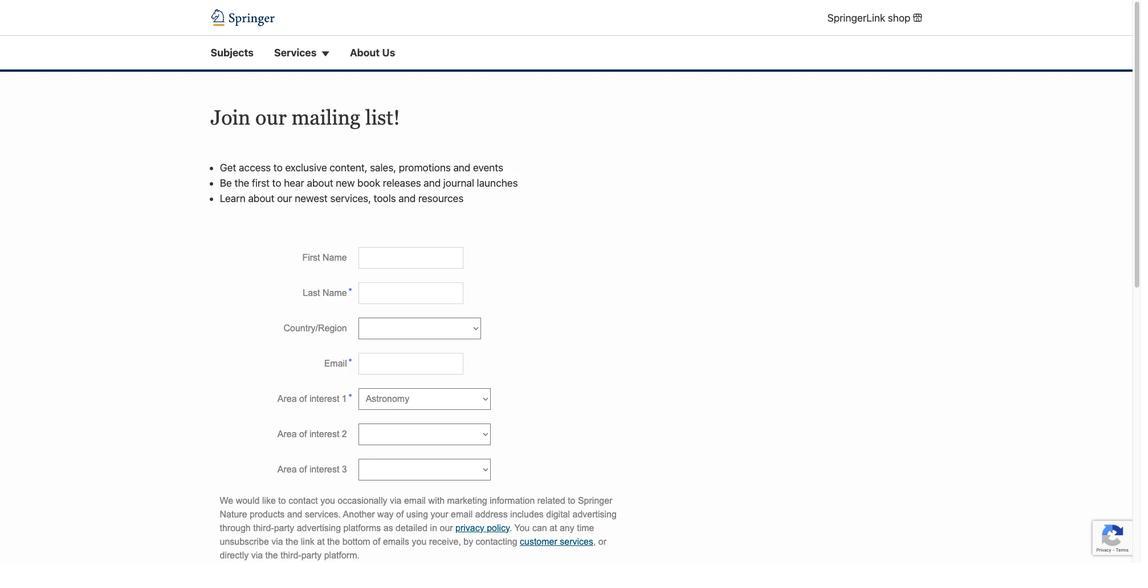 Task type: vqa. For each thing, say whether or not it's contained in the screenshot.
the bottom party
yes



Task type: describe. For each thing, give the bounding box(es) containing it.
2
[[342, 430, 347, 439]]

link
[[301, 537, 315, 547]]

launches
[[477, 177, 518, 189]]

to right 'like'
[[278, 496, 286, 506]]

customer services link
[[520, 537, 593, 547]]

,
[[593, 537, 596, 547]]

using
[[406, 510, 428, 520]]

First Name text field
[[358, 247, 463, 269]]

services
[[274, 47, 317, 59]]

be
[[220, 177, 232, 189]]

interest for 1
[[309, 394, 339, 404]]

springer home image
[[211, 9, 274, 26]]

1 horizontal spatial at
[[550, 524, 557, 533]]

area for area of interest 3
[[278, 465, 297, 475]]

0 vertical spatial our
[[255, 106, 287, 130]]

you
[[514, 524, 530, 533]]

your
[[431, 510, 448, 520]]

of for area of interest 2
[[299, 430, 307, 439]]

promotions
[[399, 162, 451, 174]]

interest for 3
[[309, 465, 339, 475]]

via inside , or directly via the third-party platform.
[[251, 551, 263, 561]]

1
[[342, 394, 347, 404]]

area for area of interest 2
[[278, 430, 297, 439]]

join our mailing list!
[[211, 106, 400, 130]]

occasionally
[[338, 496, 387, 506]]

in
[[430, 524, 437, 533]]

1 horizontal spatial email
[[451, 510, 473, 520]]

would
[[236, 496, 260, 506]]

services
[[560, 537, 593, 547]]

services.
[[305, 510, 341, 520]]

get
[[220, 162, 236, 174]]

policy
[[487, 524, 510, 533]]

interest for 2
[[309, 430, 339, 439]]

another
[[343, 510, 375, 520]]

releases
[[383, 177, 421, 189]]

0 horizontal spatial email
[[404, 496, 426, 506]]

emails
[[383, 537, 409, 547]]

area for area of interest 1
[[278, 394, 297, 404]]

can
[[532, 524, 547, 533]]

join
[[211, 106, 250, 130]]

any
[[560, 524, 574, 533]]

privacy policy link
[[455, 524, 510, 533]]

address
[[475, 510, 508, 520]]

information
[[490, 496, 535, 506]]

digital
[[546, 510, 570, 520]]

way
[[377, 510, 394, 520]]

first
[[252, 177, 270, 189]]

as
[[383, 524, 393, 533]]

last
[[303, 288, 320, 298]]

exclusive
[[285, 162, 327, 174]]

subjects link
[[211, 45, 254, 61]]

of for area of interest 3
[[299, 465, 307, 475]]

Email email field
[[358, 353, 463, 375]]

hear
[[284, 177, 304, 189]]

of for area of interest 1
[[299, 394, 307, 404]]

or
[[598, 537, 607, 547]]

mailing
[[292, 106, 360, 130]]

.
[[510, 524, 512, 533]]

learn
[[220, 193, 246, 205]]

customer
[[520, 537, 557, 547]]

the inside , or directly via the third-party platform.
[[265, 551, 278, 561]]

bottom
[[342, 537, 370, 547]]

newest
[[295, 193, 328, 205]]

to right access
[[273, 162, 283, 174]]

content,
[[330, 162, 367, 174]]

you inside we would like to contact you occasionally via email with marketing information related to springer nature products and services. another way of using your email address includes digital advertising through third-party advertising platforms as detailed in our
[[320, 496, 335, 506]]

springer
[[578, 496, 612, 506]]

of inside we would like to contact you occasionally via email with marketing information related to springer nature products and services. another way of using your email address includes digital advertising through third-party advertising platforms as detailed in our
[[396, 510, 404, 520]]

third- inside , or directly via the third-party platform.
[[281, 551, 301, 561]]

3
[[342, 465, 347, 475]]

book
[[357, 177, 380, 189]]

name for first name
[[323, 253, 347, 263]]

unsubscribe
[[220, 537, 269, 547]]

area of interest 2
[[278, 430, 347, 439]]

receive,
[[429, 537, 461, 547]]

services button
[[274, 45, 329, 61]]

us
[[382, 47, 395, 59]]

contacting
[[476, 537, 517, 547]]

the left link
[[286, 537, 298, 547]]

country/region
[[284, 324, 347, 333]]

nature
[[220, 510, 247, 520]]

list!
[[365, 106, 400, 130]]

party inside we would like to contact you occasionally via email with marketing information related to springer nature products and services. another way of using your email address includes digital advertising through third-party advertising platforms as detailed in our
[[274, 524, 294, 533]]

email
[[324, 359, 347, 369]]

we
[[220, 496, 233, 506]]

our inside we would like to contact you occasionally via email with marketing information related to springer nature products and services. another way of using your email address includes digital advertising through third-party advertising platforms as detailed in our
[[440, 524, 453, 533]]

last name
[[303, 288, 347, 298]]

Last Name text field
[[358, 283, 463, 304]]

springerlink shop
[[828, 12, 911, 24]]



Task type: locate. For each thing, give the bounding box(es) containing it.
shop
[[888, 12, 911, 24]]

you
[[320, 496, 335, 506], [412, 537, 427, 547]]

0 horizontal spatial party
[[274, 524, 294, 533]]

first name
[[302, 253, 347, 263]]

about us link
[[350, 45, 395, 61]]

1 area from the top
[[278, 394, 297, 404]]

1 vertical spatial email
[[451, 510, 473, 520]]

contact
[[289, 496, 318, 506]]

email
[[404, 496, 426, 506], [451, 510, 473, 520]]

1 vertical spatial party
[[301, 551, 322, 561]]

of inside . you can at any time unsubscribe via the link at the bottom of emails you receive, by contacting
[[373, 537, 380, 547]]

our
[[255, 106, 287, 130], [277, 193, 292, 205], [440, 524, 453, 533]]

through
[[220, 524, 251, 533]]

by
[[464, 537, 473, 547]]

events
[[473, 162, 503, 174]]

you inside . you can at any time unsubscribe via the link at the bottom of emails you receive, by contacting
[[412, 537, 427, 547]]

at right link
[[317, 537, 325, 547]]

0 horizontal spatial advertising
[[297, 524, 341, 533]]

1 vertical spatial interest
[[309, 430, 339, 439]]

1 horizontal spatial advertising
[[573, 510, 617, 520]]

about
[[307, 177, 333, 189], [248, 193, 275, 205]]

email down marketing
[[451, 510, 473, 520]]

0 vertical spatial name
[[323, 253, 347, 263]]

via down unsubscribe
[[251, 551, 263, 561]]

advertising down "services."
[[297, 524, 341, 533]]

and up journal
[[453, 162, 470, 174]]

about us
[[350, 47, 395, 59]]

to
[[273, 162, 283, 174], [272, 177, 281, 189], [278, 496, 286, 506], [568, 496, 575, 506]]

about down 'first'
[[248, 193, 275, 205]]

access
[[239, 162, 271, 174]]

the
[[234, 177, 249, 189], [286, 537, 298, 547], [327, 537, 340, 547], [265, 551, 278, 561]]

3 interest from the top
[[309, 465, 339, 475]]

and inside we would like to contact you occasionally via email with marketing information related to springer nature products and services. another way of using your email address includes digital advertising through third-party advertising platforms as detailed in our
[[287, 510, 302, 520]]

1 vertical spatial you
[[412, 537, 427, 547]]

1 vertical spatial third-
[[281, 551, 301, 561]]

via up way
[[390, 496, 402, 506]]

of
[[299, 394, 307, 404], [299, 430, 307, 439], [299, 465, 307, 475], [396, 510, 404, 520], [373, 537, 380, 547]]

springerlink shop link
[[828, 10, 922, 25]]

area
[[278, 394, 297, 404], [278, 430, 297, 439], [278, 465, 297, 475]]

0 vertical spatial email
[[404, 496, 426, 506]]

subjects
[[211, 47, 254, 59]]

party down link
[[301, 551, 322, 561]]

0 horizontal spatial third-
[[253, 524, 274, 533]]

1 vertical spatial about
[[248, 193, 275, 205]]

1 vertical spatial at
[[317, 537, 325, 547]]

interest left the 2
[[309, 430, 339, 439]]

interest
[[309, 394, 339, 404], [309, 430, 339, 439], [309, 465, 339, 475]]

at
[[550, 524, 557, 533], [317, 537, 325, 547]]

area up contact
[[278, 465, 297, 475]]

of down area of interest 1 in the left bottom of the page
[[299, 430, 307, 439]]

0 vertical spatial via
[[390, 496, 402, 506]]

springerlink
[[828, 12, 885, 24]]

0 vertical spatial interest
[[309, 394, 339, 404]]

the down unsubscribe
[[265, 551, 278, 561]]

email up using
[[404, 496, 426, 506]]

the up platform.
[[327, 537, 340, 547]]

about
[[350, 47, 380, 59]]

0 vertical spatial advertising
[[573, 510, 617, 520]]

and down promotions
[[424, 177, 441, 189]]

of left emails
[[373, 537, 380, 547]]

name
[[323, 253, 347, 263], [323, 288, 347, 298]]

marketing
[[447, 496, 487, 506]]

the right be
[[234, 177, 249, 189]]

the inside get access to exclusive content, sales, promotions and events be the first to hear about new book releases and journal launches learn about our newest services, tools and resources
[[234, 177, 249, 189]]

1 horizontal spatial via
[[271, 537, 283, 547]]

1 vertical spatial name
[[323, 288, 347, 298]]

0 vertical spatial party
[[274, 524, 294, 533]]

first
[[302, 253, 320, 263]]

0 vertical spatial about
[[307, 177, 333, 189]]

resources
[[418, 193, 464, 205]]

1 name from the top
[[323, 253, 347, 263]]

privacy policy
[[455, 524, 510, 533]]

to right 'first'
[[272, 177, 281, 189]]

via inside we would like to contact you occasionally via email with marketing information related to springer nature products and services. another way of using your email address includes digital advertising through third-party advertising platforms as detailed in our
[[390, 496, 402, 506]]

related
[[537, 496, 565, 506]]

directly
[[220, 551, 249, 561]]

via for email
[[390, 496, 402, 506]]

area up area of interest 3
[[278, 430, 297, 439]]

services,
[[330, 193, 371, 205]]

0 vertical spatial area
[[278, 394, 297, 404]]

advertising
[[573, 510, 617, 520], [297, 524, 341, 533]]

time
[[577, 524, 594, 533]]

of up contact
[[299, 465, 307, 475]]

about up newest in the left top of the page
[[307, 177, 333, 189]]

area of interest 1
[[278, 394, 347, 404]]

name right first
[[323, 253, 347, 263]]

1 horizontal spatial third-
[[281, 551, 301, 561]]

our inside get access to exclusive content, sales, promotions and events be the first to hear about new book releases and journal launches learn about our newest services, tools and resources
[[277, 193, 292, 205]]

advertising down springer at the right bottom
[[573, 510, 617, 520]]

2 vertical spatial via
[[251, 551, 263, 561]]

1 vertical spatial via
[[271, 537, 283, 547]]

sales,
[[370, 162, 396, 174]]

customer services
[[520, 537, 593, 547]]

journal
[[443, 177, 474, 189]]

third-
[[253, 524, 274, 533], [281, 551, 301, 561]]

with
[[428, 496, 445, 506]]

1 horizontal spatial about
[[307, 177, 333, 189]]

includes
[[510, 510, 544, 520]]

via inside . you can at any time unsubscribe via the link at the bottom of emails you receive, by contacting
[[271, 537, 283, 547]]

0 horizontal spatial you
[[320, 496, 335, 506]]

2 horizontal spatial via
[[390, 496, 402, 506]]

third- down products
[[253, 524, 274, 533]]

our right in
[[440, 524, 453, 533]]

and down 'releases'
[[399, 193, 416, 205]]

party down products
[[274, 524, 294, 533]]

at left any
[[550, 524, 557, 533]]

0 horizontal spatial via
[[251, 551, 263, 561]]

1 horizontal spatial party
[[301, 551, 322, 561]]

platform.
[[324, 551, 360, 561]]

via for the
[[271, 537, 283, 547]]

via down products
[[271, 537, 283, 547]]

third- inside we would like to contact you occasionally via email with marketing information related to springer nature products and services. another way of using your email address includes digital advertising through third-party advertising platforms as detailed in our
[[253, 524, 274, 533]]

0 vertical spatial at
[[550, 524, 557, 533]]

you up "services."
[[320, 496, 335, 506]]

of up area of interest 2
[[299, 394, 307, 404]]

tools
[[374, 193, 396, 205]]

, or directly via the third-party platform.
[[220, 537, 607, 561]]

party inside , or directly via the third-party platform.
[[301, 551, 322, 561]]

1 vertical spatial area
[[278, 430, 297, 439]]

area up area of interest 2
[[278, 394, 297, 404]]

and
[[453, 162, 470, 174], [424, 177, 441, 189], [399, 193, 416, 205], [287, 510, 302, 520]]

party
[[274, 524, 294, 533], [301, 551, 322, 561]]

our down hear
[[277, 193, 292, 205]]

third- down link
[[281, 551, 301, 561]]

we would like to contact you occasionally via email with marketing information related to springer nature products and services. another way of using your email address includes digital advertising through third-party advertising platforms as detailed in our
[[220, 496, 617, 533]]

interest left 3
[[309, 465, 339, 475]]

2 vertical spatial area
[[278, 465, 297, 475]]

2 vertical spatial interest
[[309, 465, 339, 475]]

get access to exclusive content, sales, promotions and events be the first to hear about new book releases and journal launches learn about our newest services, tools and resources
[[220, 162, 518, 205]]

products
[[250, 510, 285, 520]]

2 name from the top
[[323, 288, 347, 298]]

area of interest 3
[[278, 465, 347, 475]]

1 horizontal spatial you
[[412, 537, 427, 547]]

3 area from the top
[[278, 465, 297, 475]]

of right way
[[396, 510, 404, 520]]

privacy
[[455, 524, 484, 533]]

2 vertical spatial our
[[440, 524, 453, 533]]

and down contact
[[287, 510, 302, 520]]

like
[[262, 496, 276, 506]]

1 interest from the top
[[309, 394, 339, 404]]

via
[[390, 496, 402, 506], [271, 537, 283, 547], [251, 551, 263, 561]]

0 vertical spatial you
[[320, 496, 335, 506]]

0 vertical spatial third-
[[253, 524, 274, 533]]

0 horizontal spatial at
[[317, 537, 325, 547]]

1 vertical spatial our
[[277, 193, 292, 205]]

interest left 1
[[309, 394, 339, 404]]

name for last name
[[323, 288, 347, 298]]

platforms
[[343, 524, 381, 533]]

. you can at any time unsubscribe via the link at the bottom of emails you receive, by contacting
[[220, 524, 594, 547]]

0 horizontal spatial about
[[248, 193, 275, 205]]

new
[[336, 177, 355, 189]]

to up digital
[[568, 496, 575, 506]]

name right last
[[323, 288, 347, 298]]

you down detailed
[[412, 537, 427, 547]]

2 interest from the top
[[309, 430, 339, 439]]

1 vertical spatial advertising
[[297, 524, 341, 533]]

detailed
[[396, 524, 428, 533]]

our right join on the left
[[255, 106, 287, 130]]

2 area from the top
[[278, 430, 297, 439]]



